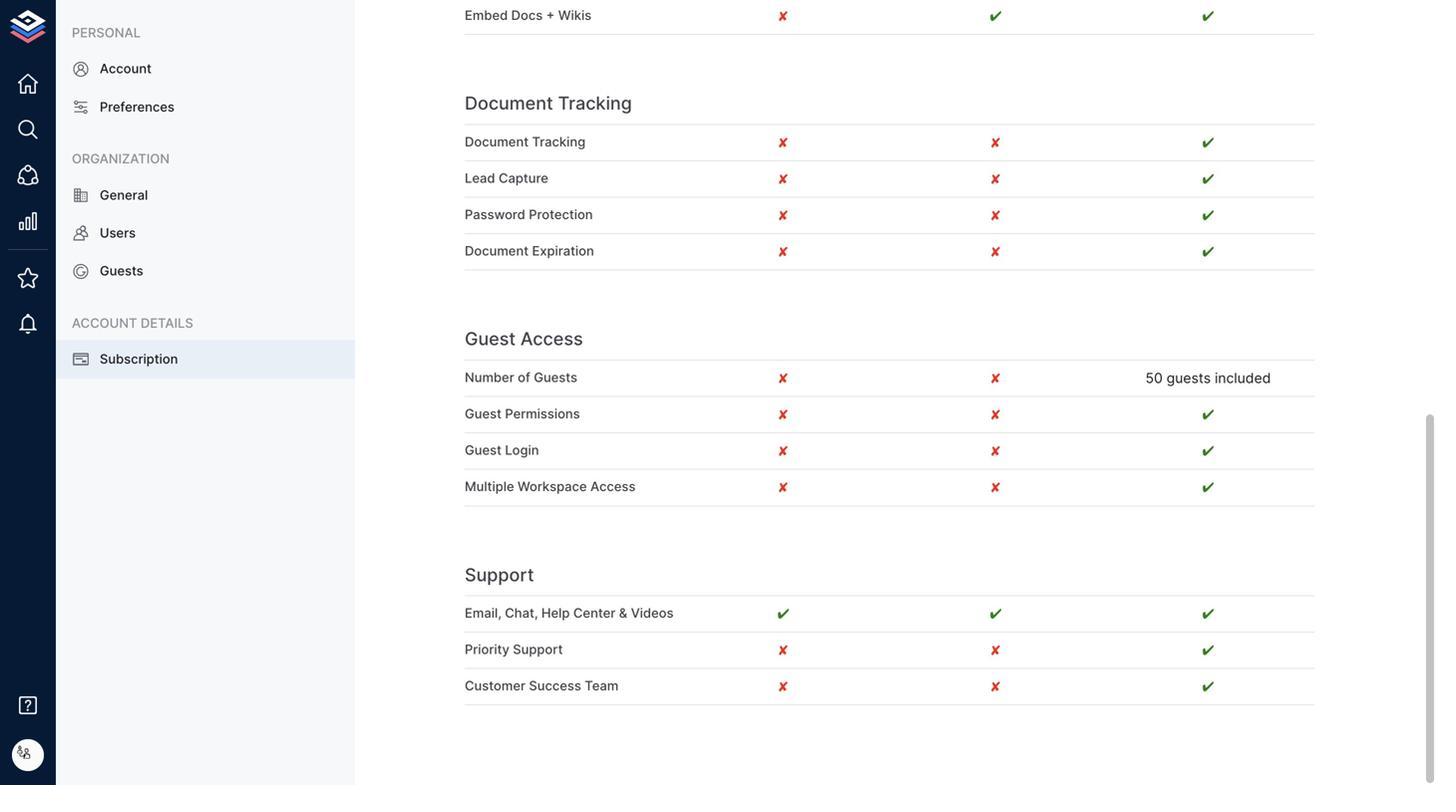 Task type: vqa. For each thing, say whether or not it's contained in the screenshot.


Task type: locate. For each thing, give the bounding box(es) containing it.
password
[[465, 207, 525, 222]]

0 horizontal spatial guests
[[100, 263, 143, 279]]

subscription link
[[56, 341, 355, 379]]

1 document tracking from the top
[[465, 92, 632, 114]]

✔ for password protection
[[1202, 207, 1214, 224]]

guests right of
[[534, 370, 577, 385]]

customer
[[465, 679, 526, 694]]

3 guest from the top
[[465, 443, 502, 458]]

guest access
[[465, 328, 583, 350]]

included
[[1215, 370, 1271, 387]]

1 vertical spatial document tracking
[[465, 134, 586, 149]]

general link
[[56, 176, 355, 214]]

lead capture
[[465, 170, 548, 186]]

1 document from the top
[[465, 92, 553, 114]]

50
[[1146, 370, 1163, 387]]

account
[[100, 61, 152, 76]]

organization
[[72, 151, 170, 167]]

0 vertical spatial guest
[[465, 328, 516, 350]]

0 vertical spatial document
[[465, 92, 553, 114]]

tracking up capture
[[532, 134, 586, 149]]

access up of
[[521, 328, 583, 350]]

✘
[[779, 8, 788, 24], [779, 134, 788, 151], [991, 134, 1001, 151], [779, 170, 788, 187], [991, 170, 1001, 187], [779, 207, 788, 224], [991, 207, 1001, 224], [779, 243, 788, 260], [991, 243, 1001, 260], [779, 370, 788, 387], [991, 370, 1001, 387], [779, 406, 788, 423], [991, 406, 1001, 423], [779, 443, 788, 460], [991, 443, 1001, 460], [779, 479, 788, 496], [991, 479, 1001, 496], [779, 642, 788, 659], [991, 642, 1001, 659], [779, 679, 788, 696], [991, 679, 1001, 696]]

subscription
[[100, 352, 178, 367]]

personal
[[72, 25, 141, 40]]

of
[[518, 370, 530, 385]]

team
[[585, 679, 619, 694]]

guests
[[1167, 370, 1211, 387]]

1 vertical spatial guest
[[465, 406, 502, 422]]

tracking down wikis
[[558, 92, 632, 114]]

access right the workspace
[[590, 479, 636, 495]]

number
[[465, 370, 514, 385]]

0 vertical spatial guests
[[100, 263, 143, 279]]

support up email,
[[465, 564, 534, 586]]

guest up multiple on the bottom left of the page
[[465, 443, 502, 458]]

1 guest from the top
[[465, 328, 516, 350]]

guests
[[100, 263, 143, 279], [534, 370, 577, 385]]

multiple workspace access
[[465, 479, 636, 495]]

1 horizontal spatial guests
[[534, 370, 577, 385]]

tracking
[[558, 92, 632, 114], [532, 134, 586, 149]]

workspace
[[518, 479, 587, 495]]

document tracking
[[465, 92, 632, 114], [465, 134, 586, 149]]

✔ for multiple workspace access
[[1202, 479, 1214, 496]]

guests down the users
[[100, 263, 143, 279]]

support
[[465, 564, 534, 586], [513, 642, 563, 658]]

customer success team
[[465, 679, 619, 694]]

1 horizontal spatial access
[[590, 479, 636, 495]]

guest
[[465, 328, 516, 350], [465, 406, 502, 422], [465, 443, 502, 458]]

1 vertical spatial guests
[[534, 370, 577, 385]]

wikis
[[558, 8, 592, 23]]

✔ for guest login
[[1202, 443, 1214, 460]]

✔ for document tracking
[[1202, 134, 1214, 151]]

guest permissions
[[465, 406, 580, 422]]

0 vertical spatial support
[[465, 564, 534, 586]]

2 vertical spatial guest
[[465, 443, 502, 458]]

1 vertical spatial tracking
[[532, 134, 586, 149]]

guest up number
[[465, 328, 516, 350]]

protection
[[529, 207, 593, 222]]

details
[[141, 316, 193, 331]]

videos
[[631, 606, 674, 621]]

✔
[[990, 8, 1002, 24], [1202, 8, 1214, 24], [1202, 134, 1214, 151], [1202, 170, 1214, 187], [1202, 207, 1214, 224], [1202, 243, 1214, 260], [1202, 406, 1214, 423], [1202, 443, 1214, 460], [1202, 479, 1214, 496], [778, 606, 789, 623], [990, 606, 1002, 623], [1202, 606, 1214, 623], [1202, 642, 1214, 659], [1202, 679, 1214, 696]]

0 horizontal spatial access
[[521, 328, 583, 350]]

1 vertical spatial access
[[590, 479, 636, 495]]

1 vertical spatial document
[[465, 134, 529, 149]]

0 vertical spatial document tracking
[[465, 92, 632, 114]]

embed
[[465, 8, 508, 23]]

guests inside guests "link"
[[100, 263, 143, 279]]

success
[[529, 679, 581, 694]]

2 guest from the top
[[465, 406, 502, 422]]

2 vertical spatial document
[[465, 243, 529, 259]]

email, chat, help center & videos
[[465, 606, 674, 621]]

account details
[[72, 316, 193, 331]]

access
[[521, 328, 583, 350], [590, 479, 636, 495]]

support up customer success team
[[513, 642, 563, 658]]

users link
[[56, 214, 355, 253]]

document
[[465, 92, 553, 114], [465, 134, 529, 149], [465, 243, 529, 259]]

account
[[72, 316, 137, 331]]

login
[[505, 443, 539, 458]]

guest down number
[[465, 406, 502, 422]]

chat,
[[505, 606, 538, 621]]



Task type: describe. For each thing, give the bounding box(es) containing it.
help
[[541, 606, 570, 621]]

✔ for guest permissions
[[1202, 406, 1214, 423]]

users
[[100, 225, 136, 241]]

2 document from the top
[[465, 134, 529, 149]]

permissions
[[505, 406, 580, 422]]

&
[[619, 606, 628, 621]]

capture
[[499, 170, 548, 186]]

lead
[[465, 170, 495, 186]]

✔ for embed docs + wikis
[[1202, 8, 1214, 24]]

✔ for document expiration
[[1202, 243, 1214, 260]]

✔ for customer success team
[[1202, 679, 1214, 696]]

password protection
[[465, 207, 593, 222]]

priority
[[465, 642, 509, 658]]

center
[[573, 606, 616, 621]]

guest for guest login
[[465, 443, 502, 458]]

number of guests
[[465, 370, 577, 385]]

+
[[546, 8, 555, 23]]

1 vertical spatial support
[[513, 642, 563, 658]]

email,
[[465, 606, 501, 621]]

3 document from the top
[[465, 243, 529, 259]]

0 vertical spatial access
[[521, 328, 583, 350]]

guest for guest permissions
[[465, 406, 502, 422]]

2 document tracking from the top
[[465, 134, 586, 149]]

guest login
[[465, 443, 539, 458]]

docs
[[511, 8, 543, 23]]

✔ for lead capture
[[1202, 170, 1214, 187]]

50 guests included
[[1146, 370, 1271, 387]]

guest for guest access
[[465, 328, 516, 350]]

multiple
[[465, 479, 514, 495]]

priority support
[[465, 642, 563, 658]]

embed docs + wikis
[[465, 8, 592, 23]]

preferences link
[[56, 88, 355, 126]]

guests link
[[56, 253, 355, 291]]

✔ for email, chat, help center & videos
[[1202, 606, 1214, 623]]

0 vertical spatial tracking
[[558, 92, 632, 114]]

account link
[[56, 50, 355, 88]]

✔ for priority support
[[1202, 642, 1214, 659]]

expiration
[[532, 243, 594, 259]]

preferences
[[100, 99, 175, 115]]

general
[[100, 187, 148, 203]]

document expiration
[[465, 243, 594, 259]]



